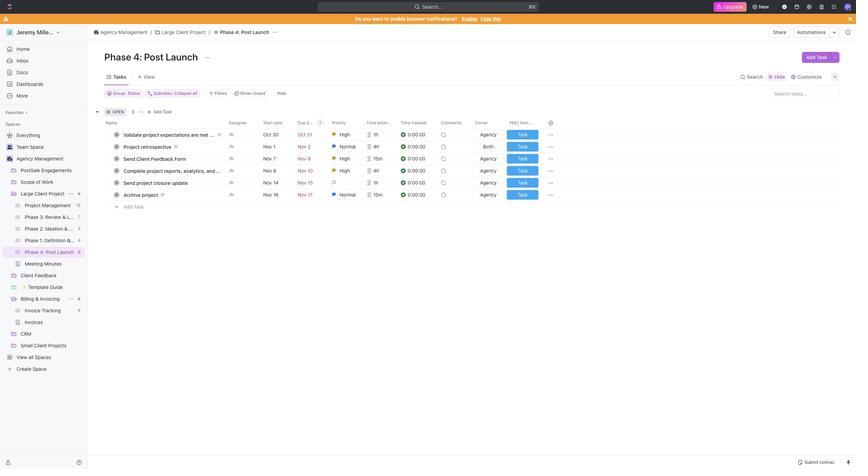 Task type: vqa. For each thing, say whether or not it's contained in the screenshot.
Assignee dropdown button
yes



Task type: locate. For each thing, give the bounding box(es) containing it.
2 high from the top
[[340, 156, 350, 162]]

feedback down retrospective at the top left
[[151, 156, 173, 162]]

name button
[[104, 118, 225, 129]]

date
[[274, 120, 283, 126], [307, 120, 315, 126]]

0 vertical spatial add
[[807, 54, 816, 60]]

management
[[118, 29, 147, 35], [34, 156, 63, 162], [42, 203, 71, 209]]

1 high from the top
[[340, 132, 350, 138]]

high button for 15m
[[328, 153, 362, 165]]

0 horizontal spatial time
[[367, 120, 376, 126]]

project for reports,
[[147, 168, 163, 174]]

0 vertical spatial feedback
[[151, 156, 173, 162]]

validate project expectations are met with client
[[124, 132, 233, 138]]

client inside 'link'
[[136, 156, 150, 162]]

1h button for 0:00:00 dropdown button related to task dropdown button associated with send project closure update link
[[362, 177, 397, 189]]

send for send project closure update
[[124, 180, 135, 186]]

add task for the topmost add task button
[[807, 54, 827, 60]]

2 vertical spatial add task
[[124, 204, 144, 210]]

1 date from the left
[[274, 120, 283, 126]]

0 vertical spatial 1h
[[373, 132, 378, 138]]

billing & invoicing
[[21, 296, 60, 302]]

0 vertical spatial management
[[118, 29, 147, 35]]

1 horizontal spatial 4:
[[133, 51, 142, 63]]

0 horizontal spatial all
[[29, 355, 33, 361]]

client feedback link
[[21, 271, 83, 282]]

2 4h from the top
[[373, 168, 379, 174]]

1 vertical spatial phase 4: post launch
[[104, 51, 200, 63]]

1 horizontal spatial date
[[307, 120, 315, 126]]

6 down "4"
[[78, 250, 81, 255]]

0 horizontal spatial phase 4: post launch
[[25, 250, 74, 255]]

pmo item type
[[510, 120, 540, 126]]

add task for bottom add task button
[[124, 204, 144, 210]]

invoices
[[25, 320, 43, 326]]

billing
[[21, 296, 34, 302]]

6 right open
[[132, 109, 135, 115]]

miller's
[[37, 29, 55, 35]]

2 vertical spatial 6
[[78, 308, 81, 314]]

1 time from the left
[[367, 120, 376, 126]]

& for production
[[64, 226, 68, 232]]

project inside archive project link
[[142, 192, 158, 198]]

2 vertical spatial hide
[[277, 91, 286, 96]]

5 0:00:00 button from the top
[[401, 177, 437, 189]]

show closed button
[[232, 89, 269, 98]]

add for the topmost add task button
[[807, 54, 816, 60]]

task button for complete project reports, analytics, and accounting link
[[506, 165, 540, 177]]

2 vertical spatial add
[[124, 204, 132, 210]]

2 horizontal spatial hide
[[775, 74, 785, 80]]

send inside send client feedback form 'link'
[[124, 156, 135, 162]]

agency for send project closure update link
[[480, 180, 497, 186]]

both button
[[472, 141, 506, 153]]

2 send from the top
[[124, 180, 135, 186]]

time
[[367, 120, 376, 126], [401, 120, 411, 126]]

0 vertical spatial add task
[[807, 54, 827, 60]]

2 date from the left
[[307, 120, 315, 126]]

view up subtasks:
[[144, 74, 155, 80]]

view inside button
[[144, 74, 155, 80]]

& right review
[[62, 214, 66, 220]]

3 0:00:00 button from the top
[[401, 153, 437, 165]]

1 15m button from the top
[[362, 153, 397, 165]]

1 vertical spatial management
[[34, 156, 63, 162]]

high button
[[328, 129, 362, 141], [328, 153, 362, 165], [328, 165, 362, 177]]

4h button for high
[[362, 165, 397, 177]]

date right start in the left top of the page
[[274, 120, 283, 126]]

1 horizontal spatial agency management link
[[92, 28, 149, 36]]

2 time from the left
[[401, 120, 411, 126]]

owner
[[475, 120, 488, 126]]

0 horizontal spatial large
[[21, 191, 33, 197]]

0 horizontal spatial add
[[124, 204, 132, 210]]

normal for 15m
[[340, 192, 356, 198]]

1 vertical spatial 4h
[[373, 168, 379, 174]]

scope of work link
[[21, 177, 83, 188]]

2 vertical spatial 4:
[[40, 250, 45, 255]]

1 horizontal spatial feedback
[[151, 156, 173, 162]]

add task down 'archive'
[[124, 204, 144, 210]]

1 vertical spatial send
[[124, 180, 135, 186]]

2 agency button from the top
[[472, 153, 506, 165]]

normal button for 4h
[[328, 141, 362, 153]]

1 vertical spatial 1h button
[[362, 177, 397, 189]]

3 agency button from the top
[[472, 165, 506, 177]]

billing & invoicing link
[[21, 294, 65, 305]]

post
[[241, 29, 251, 35], [144, 51, 164, 63], [46, 250, 56, 255]]

1 horizontal spatial add task
[[154, 109, 172, 115]]

2 0:00:00 button from the top
[[401, 141, 437, 153]]

1 vertical spatial 6
[[78, 250, 81, 255]]

project retrospective
[[124, 144, 171, 150]]

2 1h button from the top
[[362, 177, 397, 189]]

2 0:00:00 from the top
[[408, 144, 426, 150]]

feedback down meeting minutes at the bottom left of the page
[[35, 273, 57, 279]]

0:00:00 for 0:00:00 dropdown button related to send client feedback form 'link''s task dropdown button
[[408, 156, 426, 162]]

large client project
[[162, 29, 206, 35], [21, 191, 64, 197]]

4h button
[[362, 141, 397, 153], [362, 165, 397, 177]]

spaces down favorites
[[6, 122, 20, 127]]

2 normal from the top
[[340, 192, 356, 198]]

task for send client feedback form 'link''s task dropdown button
[[518, 156, 528, 162]]

6
[[132, 109, 135, 115], [78, 250, 81, 255], [78, 308, 81, 314]]

workspace
[[57, 29, 85, 35]]

task button
[[506, 129, 540, 141], [506, 141, 540, 153], [506, 153, 540, 165], [506, 165, 540, 177], [506, 177, 540, 189], [506, 189, 540, 201]]

project up project retrospective
[[143, 132, 159, 138]]

agency
[[101, 29, 117, 35], [480, 132, 497, 138], [17, 156, 33, 162], [480, 156, 497, 162], [480, 168, 497, 174], [480, 180, 497, 186], [480, 192, 497, 198]]

notifications?
[[427, 16, 457, 22]]

1 vertical spatial all
[[29, 355, 33, 361]]

2 horizontal spatial phase 4: post launch
[[220, 29, 269, 35]]

0:00:00
[[408, 132, 426, 138], [408, 144, 426, 150], [408, 156, 426, 162], [408, 168, 426, 174], [408, 180, 426, 186], [408, 192, 426, 198]]

add up name dropdown button
[[154, 109, 162, 115]]

send up complete
[[124, 156, 135, 162]]

send up 'archive'
[[124, 180, 135, 186]]

space down view all spaces link
[[33, 367, 46, 372]]

agency button for complete project reports, analytics, and accounting
[[472, 165, 506, 177]]

send project closure update
[[124, 180, 188, 186]]

1 vertical spatial view
[[17, 355, 27, 361]]

spaces inside tree
[[35, 355, 51, 361]]

1h
[[373, 132, 378, 138], [373, 180, 378, 186]]

1 vertical spatial feedback
[[35, 273, 57, 279]]

1 high button from the top
[[328, 129, 362, 141]]

1 task button from the top
[[506, 129, 540, 141]]

hide right the closed
[[277, 91, 286, 96]]

0 vertical spatial normal button
[[328, 141, 362, 153]]

2 task button from the top
[[506, 141, 540, 153]]

2 normal button from the top
[[328, 189, 362, 201]]

add down 'archive'
[[124, 204, 132, 210]]

add task up name dropdown button
[[154, 109, 172, 115]]

small client projects link
[[21, 341, 83, 352]]

1 vertical spatial spaces
[[35, 355, 51, 361]]

2 1h from the top
[[373, 180, 378, 186]]

1 horizontal spatial hide
[[481, 16, 492, 22]]

0 vertical spatial agency management
[[101, 29, 147, 35]]

view all spaces link
[[3, 352, 83, 363]]

4h button for normal
[[362, 141, 397, 153]]

1 normal button from the top
[[328, 141, 362, 153]]

2 horizontal spatial add task
[[807, 54, 827, 60]]

2 vertical spatial phase 4: post launch
[[25, 250, 74, 255]]

spaces down 'small client projects'
[[35, 355, 51, 361]]

2 4h button from the top
[[362, 165, 397, 177]]

all up create space
[[29, 355, 33, 361]]

6 0:00:00 button from the top
[[401, 189, 437, 201]]

agency for archive project link
[[480, 192, 497, 198]]

project inside complete project reports, analytics, and accounting link
[[147, 168, 163, 174]]

0 vertical spatial 4h button
[[362, 141, 397, 153]]

add task up customize
[[807, 54, 827, 60]]

2 15m button from the top
[[362, 189, 397, 201]]

view up create
[[17, 355, 27, 361]]

retrospective
[[141, 144, 171, 150]]

2 high button from the top
[[328, 153, 362, 165]]

1 4h from the top
[[373, 144, 379, 150]]

1 vertical spatial 4:
[[133, 51, 142, 63]]

4: inside tree
[[40, 250, 45, 255]]

1 vertical spatial phase 4: post launch link
[[25, 247, 75, 258]]

pmo item type button
[[506, 118, 540, 129]]

0 vertical spatial large
[[162, 29, 175, 35]]

template
[[28, 285, 49, 291]]

high for 4h
[[340, 168, 350, 174]]

1 vertical spatial 15m
[[373, 192, 383, 198]]

enable
[[391, 16, 406, 22]]

0 horizontal spatial agency management link
[[17, 154, 83, 165]]

search
[[747, 74, 763, 80]]

2 15m from the top
[[373, 192, 383, 198]]

project
[[143, 132, 159, 138], [147, 168, 163, 174], [136, 180, 153, 186], [142, 192, 158, 198]]

1 vertical spatial large
[[21, 191, 33, 197]]

project up the archive project
[[136, 180, 153, 186]]

1 vertical spatial add task
[[154, 109, 172, 115]]

task for task dropdown button associated with send project closure update link
[[518, 180, 528, 186]]

1 0:00:00 from the top
[[408, 132, 426, 138]]

1 15m from the top
[[373, 156, 383, 162]]

1 vertical spatial agency management
[[17, 156, 63, 162]]

guide
[[50, 285, 63, 291]]

15m button
[[362, 153, 397, 165], [362, 189, 397, 201]]

15m for high
[[373, 156, 383, 162]]

0 vertical spatial large client project link
[[153, 28, 207, 36]]

2 vertical spatial post
[[46, 250, 56, 255]]

4 task button from the top
[[506, 165, 540, 177]]

0 vertical spatial send
[[124, 156, 135, 162]]

create space link
[[3, 364, 83, 375]]

project inside send project closure update link
[[136, 180, 153, 186]]

1 horizontal spatial phase 4: post launch
[[104, 51, 200, 63]]

post inside tree
[[46, 250, 56, 255]]

view button
[[135, 72, 157, 82]]

0 vertical spatial high
[[340, 132, 350, 138]]

task for task dropdown button related to 'validate project expectations are met with client' link
[[518, 132, 528, 138]]

add up customize
[[807, 54, 816, 60]]

1h for 0:00:00 dropdown button related to task dropdown button related to 'validate project expectations are met with client' link 1h dropdown button
[[373, 132, 378, 138]]

phase for 7
[[25, 214, 38, 220]]

& for launch
[[62, 214, 66, 220]]

tree inside sidebar navigation
[[3, 130, 98, 375]]

small
[[21, 343, 33, 349]]

add task button down 'archive'
[[120, 203, 147, 211]]

agency management inside tree
[[17, 156, 63, 162]]

customize
[[798, 74, 822, 80]]

1 vertical spatial 4h button
[[362, 165, 397, 177]]

business time image
[[94, 31, 99, 34]]

2 horizontal spatial add
[[807, 54, 816, 60]]

1 horizontal spatial view
[[144, 74, 155, 80]]

1 vertical spatial large client project link
[[21, 189, 65, 200]]

1 horizontal spatial agency management
[[101, 29, 147, 35]]

do you want to enable browser notifications? enable hide this
[[355, 16, 501, 22]]

phase 3: review & launch link
[[25, 212, 83, 223]]

time inside time estimate "dropdown button"
[[367, 120, 376, 126]]

1 vertical spatial 1h
[[373, 180, 378, 186]]

5 task button from the top
[[506, 177, 540, 189]]

task for archive project link's task dropdown button
[[518, 192, 528, 198]]

complete
[[124, 168, 146, 174]]

1 horizontal spatial all
[[193, 91, 197, 96]]

0:00:00 button for task dropdown button associated with send project closure update link
[[401, 177, 437, 189]]

0:00:00 button for archive project link's task dropdown button
[[401, 189, 437, 201]]

1 vertical spatial add
[[154, 109, 162, 115]]

2 horizontal spatial 4:
[[235, 29, 240, 35]]

pmo
[[510, 120, 519, 126]]

5
[[78, 226, 81, 232]]

client for send client feedback form 'link'
[[136, 156, 150, 162]]

space for team space
[[30, 144, 44, 150]]

tree containing everything
[[3, 130, 98, 375]]

6 task button from the top
[[506, 189, 540, 201]]

priority button
[[328, 118, 362, 129]]

1 horizontal spatial spaces
[[35, 355, 51, 361]]

add
[[807, 54, 816, 60], [154, 109, 162, 115], [124, 204, 132, 210]]

1 horizontal spatial /
[[209, 29, 210, 35]]

reports,
[[164, 168, 182, 174]]

hide left this
[[481, 16, 492, 22]]

add task button up name dropdown button
[[145, 108, 175, 116]]

0 vertical spatial 4h
[[373, 144, 379, 150]]

0 vertical spatial large client project
[[162, 29, 206, 35]]

favorites button
[[3, 109, 31, 117]]

0 vertical spatial 15m
[[373, 156, 383, 162]]

6 for invoice tracking
[[78, 308, 81, 314]]

phase for 4
[[25, 238, 38, 244]]

all right the collapse
[[193, 91, 197, 96]]

1 1h from the top
[[373, 132, 378, 138]]

dashboards link
[[3, 79, 85, 90]]

date inside dropdown button
[[307, 120, 315, 126]]

0 horizontal spatial phase 4: post launch link
[[25, 247, 75, 258]]

time for time tracked
[[401, 120, 411, 126]]

5 0:00:00 from the top
[[408, 180, 426, 186]]

1 horizontal spatial phase 4: post launch link
[[212, 28, 271, 36]]

&
[[62, 214, 66, 220], [64, 226, 68, 232], [67, 238, 70, 244], [35, 296, 39, 302]]

feedback
[[151, 156, 173, 162], [35, 273, 57, 279]]

group: status
[[113, 91, 140, 96]]

15m button for high
[[362, 153, 397, 165]]

comments
[[441, 120, 462, 126]]

status
[[128, 91, 140, 96]]

agency management right business time image
[[101, 29, 147, 35]]

0 horizontal spatial add task
[[124, 204, 144, 210]]

0:00:00 button for send client feedback form 'link''s task dropdown button
[[401, 153, 437, 165]]

inbox
[[17, 58, 29, 64]]

client for small client projects link
[[34, 343, 47, 349]]

1 horizontal spatial large client project link
[[153, 28, 207, 36]]

1 agency button from the top
[[472, 129, 506, 141]]

1 0:00:00 button from the top
[[401, 129, 437, 141]]

3 task button from the top
[[506, 153, 540, 165]]

4h
[[373, 144, 379, 150], [373, 168, 379, 174]]

0:00:00 for 0:00:00 dropdown button for archive project link's task dropdown button
[[408, 192, 426, 198]]

view for view
[[144, 74, 155, 80]]

project down the send client feedback form
[[147, 168, 163, 174]]

1 vertical spatial post
[[144, 51, 164, 63]]

jm button
[[843, 1, 854, 12]]

0:00:00 for 0:00:00 dropdown button for task dropdown button related to project retrospective link
[[408, 144, 426, 150]]

space down everything link
[[30, 144, 44, 150]]

phase 4: post launch link
[[212, 28, 271, 36], [25, 247, 75, 258]]

1 send from the top
[[124, 156, 135, 162]]

filters
[[215, 91, 227, 96]]

view
[[144, 74, 155, 80], [17, 355, 27, 361]]

favorites
[[6, 110, 24, 115]]

time inside time tracked dropdown button
[[401, 120, 411, 126]]

time left 'estimate'
[[367, 120, 376, 126]]

view inside tree
[[17, 355, 27, 361]]

✨ template guide link
[[21, 282, 83, 293]]

0 horizontal spatial feedback
[[35, 273, 57, 279]]

15m
[[373, 156, 383, 162], [373, 192, 383, 198]]

large client project inside tree
[[21, 191, 64, 197]]

add for bottom add task button
[[124, 204, 132, 210]]

minutes
[[44, 261, 62, 267]]

4 agency button from the top
[[472, 177, 506, 189]]

3 high button from the top
[[328, 165, 362, 177]]

task button for send client feedback form 'link'
[[506, 153, 540, 165]]

4 0:00:00 from the top
[[408, 168, 426, 174]]

1 vertical spatial agency management link
[[17, 154, 83, 165]]

project down send project closure update
[[142, 192, 158, 198]]

tasks
[[113, 74, 126, 80]]

date right due
[[307, 120, 315, 126]]

0 horizontal spatial spaces
[[6, 122, 20, 127]]

& right ideation
[[64, 226, 68, 232]]

add task button
[[803, 52, 832, 63], [145, 108, 175, 116], [120, 203, 147, 211]]

2 vertical spatial high
[[340, 168, 350, 174]]

6 0:00:00 from the top
[[408, 192, 426, 198]]

1 normal from the top
[[340, 144, 356, 150]]

0 horizontal spatial 4:
[[40, 250, 45, 255]]

0 horizontal spatial /
[[151, 29, 152, 35]]

4 0:00:00 button from the top
[[401, 165, 437, 177]]

add task button up customize
[[803, 52, 832, 63]]

1 4h button from the top
[[362, 141, 397, 153]]

agency for 'validate project expectations are met with client' link
[[480, 132, 497, 138]]

1 horizontal spatial time
[[401, 120, 411, 126]]

& left "4"
[[67, 238, 70, 244]]

0 vertical spatial 1h button
[[362, 129, 397, 141]]

met
[[200, 132, 208, 138]]

add task
[[807, 54, 827, 60], [154, 109, 172, 115], [124, 204, 144, 210]]

1 vertical spatial 15m button
[[362, 189, 397, 201]]

0 horizontal spatial agency management
[[17, 156, 63, 162]]

tree
[[3, 130, 98, 375]]

project for closure
[[136, 180, 153, 186]]

project inside 'validate project expectations are met with client' link
[[143, 132, 159, 138]]

3 0:00:00 from the top
[[408, 156, 426, 162]]

send inside send project closure update link
[[124, 180, 135, 186]]

view for view all spaces
[[17, 355, 27, 361]]

1 vertical spatial normal button
[[328, 189, 362, 201]]

update
[[172, 180, 188, 186]]

j
[[8, 30, 11, 35]]

client for "large client project" link to the left
[[35, 191, 47, 197]]

0 vertical spatial view
[[144, 74, 155, 80]]

1 1h button from the top
[[362, 129, 397, 141]]

0 horizontal spatial large client project
[[21, 191, 64, 197]]

phase 2: ideation & production link
[[25, 224, 93, 235]]

this
[[493, 16, 501, 22]]

filters button
[[206, 89, 230, 98]]

hide right search
[[775, 74, 785, 80]]

0 horizontal spatial post
[[46, 250, 56, 255]]

6 up 'invoices' link
[[78, 308, 81, 314]]

phase 3: review & launch
[[25, 214, 83, 220]]

1 horizontal spatial large client project
[[162, 29, 206, 35]]

date inside 'dropdown button'
[[274, 120, 283, 126]]

client
[[176, 29, 189, 35], [136, 156, 150, 162], [35, 191, 47, 197], [21, 273, 34, 279], [34, 343, 47, 349]]

0 vertical spatial 6
[[132, 109, 135, 115]]

with
[[210, 132, 219, 138]]

0 vertical spatial post
[[241, 29, 251, 35]]

docs link
[[3, 67, 85, 78]]

priority
[[332, 120, 346, 126]]

work
[[42, 179, 53, 185]]

time left tracked
[[401, 120, 411, 126]]

0 horizontal spatial view
[[17, 355, 27, 361]]

3 high from the top
[[340, 168, 350, 174]]

agency management up postsale engagements
[[17, 156, 63, 162]]

agency management link
[[92, 28, 149, 36], [17, 154, 83, 165]]



Task type: describe. For each thing, give the bounding box(es) containing it.
team space link
[[17, 142, 83, 153]]

high button for 1h
[[328, 129, 362, 141]]

archive project
[[124, 192, 158, 198]]

agency for send client feedback form 'link'
[[480, 156, 497, 162]]

phase 4: post launch inside tree
[[25, 250, 74, 255]]

5 agency button from the top
[[472, 189, 506, 201]]

show
[[240, 91, 251, 96]]

crm
[[21, 331, 31, 337]]

1 vertical spatial add task button
[[145, 108, 175, 116]]

business time image
[[7, 157, 12, 161]]

assignee
[[229, 120, 247, 126]]

browser
[[407, 16, 425, 22]]

hide inside dropdown button
[[775, 74, 785, 80]]

comments button
[[437, 118, 471, 129]]

0:00:00 for task dropdown button associated with complete project reports, analytics, and accounting link's 0:00:00 dropdown button
[[408, 168, 426, 174]]

0 vertical spatial 4:
[[235, 29, 240, 35]]

postsale engagements link
[[21, 165, 83, 176]]

open
[[113, 109, 124, 115]]

& for onboarding
[[67, 238, 70, 244]]

0:00:00 for 0:00:00 dropdown button related to task dropdown button related to 'validate project expectations are met with client' link
[[408, 132, 426, 138]]

0 horizontal spatial large client project link
[[21, 189, 65, 200]]

0:00:00 button for task dropdown button related to 'validate project expectations are met with client' link
[[401, 129, 437, 141]]

expectations
[[160, 132, 190, 138]]

user group image
[[7, 145, 12, 149]]

task button for 'validate project expectations are met with client' link
[[506, 129, 540, 141]]

accounting
[[216, 168, 242, 174]]

date for start date
[[274, 120, 283, 126]]

Search tasks... text field
[[771, 88, 840, 99]]

4
[[78, 238, 81, 243]]

agency button for send project closure update
[[472, 177, 506, 189]]

agency button for send client feedback form
[[472, 153, 506, 165]]

1 horizontal spatial large
[[162, 29, 175, 35]]

of
[[36, 179, 40, 185]]

normal for 4h
[[340, 144, 356, 150]]

normal button for 15m
[[328, 189, 362, 201]]

time tracked button
[[397, 118, 437, 129]]

closure
[[154, 180, 171, 186]]

assignee button
[[225, 118, 259, 129]]

2 / from the left
[[209, 29, 210, 35]]

all inside tree
[[29, 355, 33, 361]]

15m button for normal
[[362, 189, 397, 201]]

project for expectations
[[143, 132, 159, 138]]

jeremy miller's workspace, , element
[[6, 29, 13, 36]]

phase for 6
[[25, 250, 39, 255]]

4h for normal
[[373, 144, 379, 150]]

do
[[355, 16, 362, 22]]

meeting minutes
[[25, 261, 62, 267]]

create
[[17, 367, 31, 372]]

analytics,
[[184, 168, 205, 174]]

automations
[[797, 29, 826, 35]]

due date
[[298, 120, 315, 126]]

2 horizontal spatial post
[[241, 29, 251, 35]]

time estimate button
[[362, 118, 397, 129]]

0 vertical spatial all
[[193, 91, 197, 96]]

project retrospective link
[[122, 142, 223, 152]]

to
[[385, 16, 389, 22]]

more
[[17, 93, 28, 99]]

phase 1: definition & onboarding
[[25, 238, 98, 244]]

production
[[69, 226, 93, 232]]

form
[[175, 156, 186, 162]]

send client feedback form
[[124, 156, 186, 162]]

agency for complete project reports, analytics, and accounting link
[[480, 168, 497, 174]]

search...
[[423, 4, 442, 10]]

invoicing
[[40, 296, 60, 302]]

high for 1h
[[340, 132, 350, 138]]

and
[[207, 168, 215, 174]]

1:
[[40, 238, 43, 244]]

3:
[[40, 214, 44, 220]]

high for 15m
[[340, 156, 350, 162]]

customize button
[[789, 72, 824, 82]]

0 vertical spatial phase 4: post launch link
[[212, 28, 271, 36]]

home link
[[3, 44, 85, 55]]

tasks link
[[112, 72, 126, 82]]

0:00:00 button for task dropdown button associated with complete project reports, analytics, and accounting link
[[401, 165, 437, 177]]

0:00:00 button for task dropdown button related to project retrospective link
[[401, 141, 437, 153]]

1 / from the left
[[151, 29, 152, 35]]

client
[[221, 132, 233, 138]]

phase 1: definition & onboarding link
[[25, 235, 98, 246]]

0:00:00 for 0:00:00 dropdown button related to task dropdown button associated with send project closure update link
[[408, 180, 426, 186]]

hide inside button
[[277, 91, 286, 96]]

1h button for 0:00:00 dropdown button related to task dropdown button related to 'validate project expectations are met with client' link
[[362, 129, 397, 141]]

high button for 4h
[[328, 165, 362, 177]]

owner button
[[471, 118, 506, 129]]

you
[[363, 16, 371, 22]]

new button
[[750, 1, 773, 12]]

large inside tree
[[21, 191, 33, 197]]

2 vertical spatial add task button
[[120, 203, 147, 211]]

& right billing on the left
[[35, 296, 39, 302]]

start date button
[[259, 118, 294, 129]]

team space
[[17, 144, 44, 150]]

scope of work
[[21, 179, 53, 185]]

0 vertical spatial add task button
[[803, 52, 832, 63]]

task for task dropdown button related to project retrospective link
[[518, 144, 528, 150]]

invoice tracking
[[25, 308, 61, 314]]

date for due date
[[307, 120, 315, 126]]

4h for high
[[373, 168, 379, 174]]

phase for 5
[[25, 226, 38, 232]]

time for time estimate
[[367, 120, 376, 126]]

space for create space
[[33, 367, 46, 372]]

0 vertical spatial spaces
[[6, 122, 20, 127]]

feedback inside tree
[[35, 273, 57, 279]]

postsale engagements
[[21, 168, 72, 173]]

6 for phase 4: post launch
[[78, 250, 81, 255]]

everything
[[17, 133, 40, 138]]

0 vertical spatial hide
[[481, 16, 492, 22]]

task for task dropdown button associated with complete project reports, analytics, and accounting link
[[518, 168, 528, 174]]

validate project expectations are met with client link
[[122, 130, 233, 140]]

sidebar navigation
[[0, 24, 98, 470]]

2:
[[40, 226, 44, 232]]

0 vertical spatial phase 4: post launch
[[220, 29, 269, 35]]

create space
[[17, 367, 46, 372]]

automations button
[[794, 27, 830, 38]]

view all spaces
[[17, 355, 51, 361]]

send for send client feedback form
[[124, 156, 135, 162]]

project management
[[25, 203, 71, 209]]

0 vertical spatial agency management link
[[92, 28, 149, 36]]

group:
[[113, 91, 126, 96]]

1 horizontal spatial post
[[144, 51, 164, 63]]

everything link
[[3, 130, 83, 141]]

15
[[76, 203, 81, 208]]

crm link
[[21, 329, 83, 340]]

agency inside tree
[[17, 156, 33, 162]]

definition
[[45, 238, 66, 244]]

search button
[[738, 72, 765, 82]]

home
[[17, 46, 30, 52]]

task button for send project closure update link
[[506, 177, 540, 189]]

both
[[483, 144, 494, 150]]

start date
[[263, 120, 283, 126]]

1h for 1h dropdown button associated with 0:00:00 dropdown button related to task dropdown button associated with send project closure update link
[[373, 180, 378, 186]]

jm
[[846, 5, 851, 9]]

⌘k
[[529, 4, 536, 10]]

tracked
[[412, 120, 426, 126]]

want
[[372, 16, 383, 22]]

engagements
[[41, 168, 72, 173]]

feedback inside 'link'
[[151, 156, 173, 162]]

tracking
[[42, 308, 61, 314]]

inbox link
[[3, 55, 85, 66]]

view button
[[135, 69, 157, 85]]

invoice tracking link
[[25, 306, 75, 317]]

subtasks:
[[154, 91, 173, 96]]

time estimate
[[367, 120, 394, 126]]

task button for archive project link
[[506, 189, 540, 201]]

task button for project retrospective link
[[506, 141, 540, 153]]

due date button
[[294, 118, 328, 129]]

15m for normal
[[373, 192, 383, 198]]

send client feedback form link
[[122, 154, 223, 164]]

2 vertical spatial management
[[42, 203, 71, 209]]



